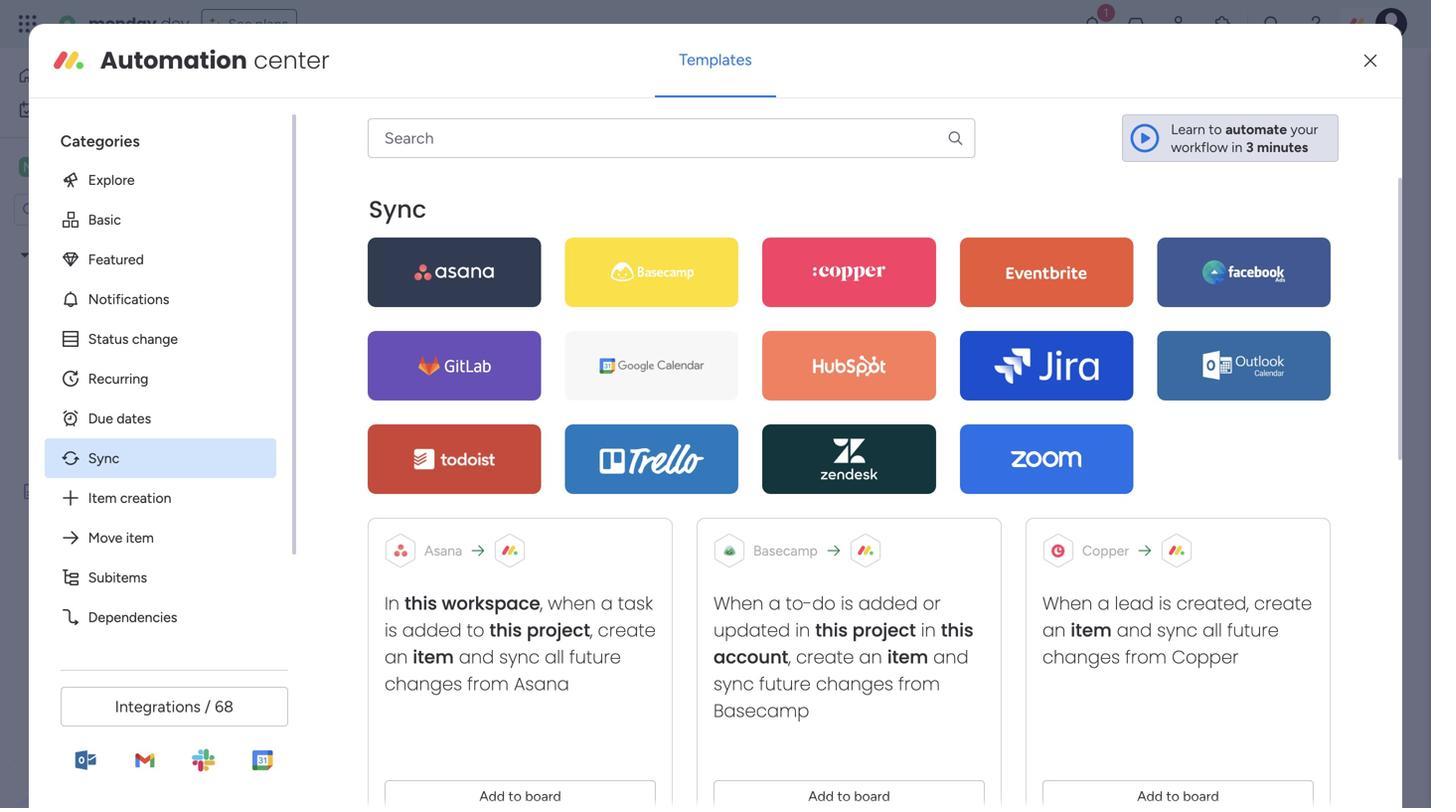 Task type: locate. For each thing, give the bounding box(es) containing it.
2 vertical spatial future
[[759, 671, 811, 697]]

0 horizontal spatial an
[[385, 645, 408, 670]]

1 board from the left
[[525, 788, 561, 805]]

1 horizontal spatial add
[[809, 788, 834, 805]]

this for this project in
[[815, 618, 848, 643]]

0 horizontal spatial a
[[601, 591, 613, 616]]

sync inside and sync all future changes from copper
[[1158, 618, 1198, 643]]

1 horizontal spatial from
[[899, 671, 940, 697]]

changes inside the and sync all future changes from asana
[[385, 671, 462, 697]]

basecamp
[[754, 542, 818, 559], [714, 698, 810, 724]]

1 horizontal spatial added
[[859, 591, 918, 616]]

sync inside the and sync all future changes from asana
[[499, 645, 540, 670]]

basecamp inside and sync future changes from basecamp
[[714, 698, 810, 724]]

1 horizontal spatial asana
[[514, 671, 569, 697]]

added inside , when a task is added to
[[402, 618, 462, 643]]

2 vertical spatial ,
[[789, 645, 791, 670]]

getting
[[69, 449, 116, 466]]

changes down , create an item
[[816, 671, 894, 697]]

project for this project in
[[853, 618, 916, 643]]

0 vertical spatial public board image
[[43, 448, 62, 467]]

featured option
[[45, 239, 276, 279]]

monday
[[88, 12, 157, 35]]

added up "this project in"
[[859, 591, 918, 616]]

1 horizontal spatial a
[[769, 591, 781, 616]]

my for my scrum team
[[36, 247, 55, 264]]

sync
[[1158, 618, 1198, 643], [499, 645, 540, 670], [714, 671, 754, 697]]

in down to- at the bottom
[[796, 618, 810, 643]]

1 horizontal spatial add to board button
[[714, 780, 985, 808]]

, down when on the left bottom
[[590, 618, 593, 643]]

public board image up feature
[[43, 448, 62, 467]]

add to board button
[[385, 780, 656, 808], [714, 780, 985, 808], [1043, 780, 1314, 808]]

when
[[714, 591, 764, 616], [1043, 591, 1093, 616]]

automation
[[100, 44, 247, 77]]

when for when a to-do is added or updated in
[[714, 591, 764, 616]]

basecamp up to- at the bottom
[[754, 542, 818, 559]]

1 vertical spatial lottie animation element
[[0, 608, 254, 808]]

0 horizontal spatial sync
[[88, 450, 119, 467]]

changes down 'lead'
[[1043, 645, 1120, 670]]

2 board from the left
[[854, 788, 890, 805]]

1 add from the left
[[479, 788, 505, 805]]

dependencies
[[88, 609, 177, 626]]

sync down created,
[[1158, 618, 1198, 643]]

2 horizontal spatial sync
[[1158, 618, 1198, 643]]

2 project from the left
[[853, 618, 916, 643]]

in inside your workflow in
[[1232, 138, 1243, 155]]

all down created,
[[1203, 618, 1223, 643]]

to
[[1209, 121, 1223, 137], [467, 618, 484, 643], [508, 788, 522, 805], [838, 788, 851, 805], [1167, 788, 1180, 805]]

None search field
[[368, 118, 976, 158]]

when inside when a to-do is added or updated in
[[714, 591, 764, 616]]

1 project from the left
[[527, 618, 590, 643]]

all
[[1203, 618, 1223, 643], [545, 645, 564, 670]]

0 vertical spatial my
[[46, 158, 68, 177]]

added for or
[[859, 591, 918, 616]]

copper down when a lead is created, create an
[[1172, 645, 1239, 670]]

asana up in this workspace
[[424, 542, 462, 559]]

0 horizontal spatial add to board
[[479, 788, 561, 805]]

0 horizontal spatial sync
[[499, 645, 540, 670]]

all down this project
[[545, 645, 564, 670]]

and down or
[[934, 645, 969, 670]]

0 vertical spatial future
[[1228, 618, 1279, 643]]

is right 'lead'
[[1159, 591, 1172, 616]]

2 add from the left
[[809, 788, 834, 805]]

creation
[[120, 490, 171, 506]]

see plans
[[228, 15, 288, 32]]

2 horizontal spatial ,
[[789, 645, 791, 670]]

create down when a to-do is added or updated in
[[796, 645, 854, 670]]

this board is private. only members can access it
[[575, 250, 1121, 280]]

0 horizontal spatial added
[[402, 618, 462, 643]]

0 vertical spatial sync
[[1158, 618, 1198, 643]]

my right workspace icon
[[46, 158, 68, 177]]

and sync all future changes from copper
[[1043, 618, 1279, 670]]

add
[[479, 788, 505, 805], [809, 788, 834, 805], [1138, 788, 1163, 805]]

create
[[1255, 591, 1313, 616], [598, 618, 656, 643], [796, 645, 854, 670]]

all inside the and sync all future changes from asana
[[545, 645, 564, 670]]

1 horizontal spatial all
[[1203, 618, 1223, 643]]

2 vertical spatial sync
[[714, 671, 754, 697]]

2 horizontal spatial future
[[1228, 618, 1279, 643]]

and down 'lead'
[[1117, 618, 1152, 643]]

0 horizontal spatial and
[[459, 645, 494, 670]]

status
[[88, 330, 129, 347]]

in inside when a to-do is added or updated in
[[796, 618, 810, 643]]

1 vertical spatial public board image
[[21, 482, 40, 501]]

1 vertical spatial added
[[402, 618, 462, 643]]

future for copper
[[1228, 618, 1279, 643]]

1 horizontal spatial an
[[859, 645, 883, 670]]

template
[[131, 483, 187, 500]]

my
[[46, 158, 68, 177], [36, 247, 55, 264]]

0 horizontal spatial ,
[[540, 591, 543, 616]]

changes inside and sync all future changes from copper
[[1043, 645, 1120, 670]]

and for copper
[[1117, 618, 1152, 643]]

sprints
[[69, 314, 113, 331]]

2 when from the left
[[1043, 591, 1093, 616]]

0 horizontal spatial project
[[527, 618, 590, 643]]

is inside , when a task is added to
[[385, 618, 397, 643]]

public board image for feature spec template
[[21, 482, 40, 501]]

project
[[527, 618, 590, 643], [853, 618, 916, 643]]

asana down , create an
[[514, 671, 569, 697]]

add to board
[[479, 788, 561, 805], [809, 788, 890, 805], [1138, 788, 1220, 805]]

can
[[977, 250, 1017, 280]]

1 horizontal spatial ,
[[590, 618, 593, 643]]

2 add to board from the left
[[809, 788, 890, 805]]

1 horizontal spatial when
[[1043, 591, 1093, 616]]

changes down in
[[385, 671, 462, 697]]

1 horizontal spatial public board image
[[43, 448, 62, 467]]

1 horizontal spatial in
[[921, 618, 936, 643]]

, for , when a task is added to
[[540, 591, 543, 616]]

2 a from the left
[[769, 591, 781, 616]]

2 horizontal spatial changes
[[1043, 645, 1120, 670]]

3 add from the left
[[1138, 788, 1163, 805]]

, up this project
[[540, 591, 543, 616]]

copper
[[1083, 542, 1130, 559], [1172, 645, 1239, 670]]

a
[[601, 591, 613, 616], [769, 591, 781, 616], [1098, 591, 1110, 616]]

3 a from the left
[[1098, 591, 1110, 616]]

list box
[[0, 234, 254, 777]]

team
[[72, 158, 111, 177]]

team
[[100, 247, 132, 264]]

, inside , create an
[[590, 618, 593, 643]]

categories heading
[[45, 114, 276, 160]]

workspace image
[[19, 156, 39, 178]]

item inside option
[[126, 529, 154, 546]]

0 horizontal spatial board
[[525, 788, 561, 805]]

this for this project
[[490, 618, 522, 643]]

my right 'caret down' icon
[[36, 247, 55, 264]]

search everything image
[[1263, 14, 1283, 34]]

1 vertical spatial sync
[[499, 645, 540, 670]]

dependencies option
[[45, 597, 276, 637]]

subitems
[[88, 569, 147, 586]]

2 horizontal spatial and
[[1117, 618, 1152, 643]]

future inside the and sync all future changes from asana
[[569, 645, 621, 670]]

is down in
[[385, 618, 397, 643]]

1 horizontal spatial future
[[759, 671, 811, 697]]

0 vertical spatial ,
[[540, 591, 543, 616]]

my team
[[46, 158, 111, 177]]

home option
[[12, 60, 214, 91]]

2 horizontal spatial add to board
[[1138, 788, 1220, 805]]

a left "task"
[[601, 591, 613, 616]]

is right board
[[697, 250, 715, 280]]

0 horizontal spatial lottie animation element
[[0, 608, 254, 808]]

1 image
[[1098, 1, 1116, 23]]

, for , create an
[[590, 618, 593, 643]]

1 horizontal spatial changes
[[816, 671, 894, 697]]

a left to- at the bottom
[[769, 591, 781, 616]]

2 horizontal spatial create
[[1255, 591, 1313, 616]]

1 horizontal spatial board
[[854, 788, 890, 805]]

0 horizontal spatial all
[[545, 645, 564, 670]]

and down in this workspace
[[459, 645, 494, 670]]

your workflow in
[[1172, 121, 1319, 155]]

option
[[0, 237, 254, 241]]

and
[[1117, 618, 1152, 643], [459, 645, 494, 670], [934, 645, 969, 670]]

68
[[215, 698, 234, 716]]

home link
[[12, 60, 214, 91]]

add to board button for basecamp
[[714, 780, 985, 808]]

1 horizontal spatial copper
[[1172, 645, 1239, 670]]

added
[[859, 591, 918, 616], [402, 618, 462, 643]]

and inside the and sync all future changes from asana
[[459, 645, 494, 670]]

a inside , when a task is added to
[[601, 591, 613, 616]]

is
[[697, 250, 715, 280], [841, 591, 854, 616], [1159, 591, 1172, 616], [385, 618, 397, 643]]

sync for asana
[[499, 645, 540, 670]]

an for , create an
[[385, 645, 408, 670]]

1 horizontal spatial sync
[[369, 193, 426, 226]]

future for asana
[[569, 645, 621, 670]]

a inside when a lead is created, create an
[[1098, 591, 1110, 616]]

and inside and sync all future changes from copper
[[1117, 618, 1152, 643]]

1 vertical spatial sync
[[88, 450, 119, 467]]

1 a from the left
[[601, 591, 613, 616]]

2 horizontal spatial add to board button
[[1043, 780, 1314, 808]]

0 vertical spatial lottie animation element
[[575, 284, 1031, 483]]

my inside 'workspace selection' element
[[46, 158, 68, 177]]

0 horizontal spatial add
[[479, 788, 505, 805]]

a inside when a to-do is added or updated in
[[769, 591, 781, 616]]

in for workflow
[[1232, 138, 1243, 155]]

0 horizontal spatial create
[[598, 618, 656, 643]]

1 add to board from the left
[[479, 788, 561, 805]]

1 horizontal spatial lottie animation element
[[575, 284, 1031, 483]]

integrations
[[115, 698, 201, 716]]

to for , when a task is added to
[[508, 788, 522, 805]]

3 board from the left
[[1183, 788, 1220, 805]]

in for project
[[921, 618, 936, 643]]

future down account
[[759, 671, 811, 697]]

is right 'do'
[[841, 591, 854, 616]]

from inside the and sync all future changes from asana
[[467, 671, 509, 697]]

add for from
[[479, 788, 505, 805]]

2 vertical spatial create
[[796, 645, 854, 670]]

an inside , create an
[[385, 645, 408, 670]]

to for and sync all future changes from copper
[[1167, 788, 1180, 805]]

feature
[[47, 483, 94, 500]]

from down , create an
[[467, 671, 509, 697]]

0 horizontal spatial public board image
[[21, 482, 40, 501]]

access
[[1023, 250, 1099, 280]]

1 vertical spatial copper
[[1172, 645, 1239, 670]]

1 vertical spatial all
[[545, 645, 564, 670]]

this inside this account
[[941, 618, 974, 643]]

2 add to board button from the left
[[714, 780, 985, 808]]

all for copper
[[1203, 618, 1223, 643]]

due
[[88, 410, 113, 427]]

my inside list box
[[36, 247, 55, 264]]

copper up 'lead'
[[1083, 542, 1130, 559]]

task
[[618, 591, 653, 616]]

, down updated
[[789, 645, 791, 670]]

3 add to board button from the left
[[1043, 780, 1314, 808]]

sync inside and sync future changes from basecamp
[[714, 671, 754, 697]]

when left 'lead'
[[1043, 591, 1093, 616]]

1 vertical spatial my
[[36, 247, 55, 264]]

project up , create an item
[[853, 618, 916, 643]]

0 horizontal spatial changes
[[385, 671, 462, 697]]

a left 'lead'
[[1098, 591, 1110, 616]]

future down when on the left bottom
[[569, 645, 621, 670]]

public board image
[[43, 448, 62, 467], [21, 482, 40, 501]]

,
[[540, 591, 543, 616], [590, 618, 593, 643], [789, 645, 791, 670]]

2 horizontal spatial add
[[1138, 788, 1163, 805]]

add to board for basecamp
[[809, 788, 890, 805]]

1 horizontal spatial add to board
[[809, 788, 890, 805]]

2 horizontal spatial a
[[1098, 591, 1110, 616]]

from inside and sync all future changes from copper
[[1126, 645, 1167, 670]]

lottie animation image
[[0, 608, 254, 808]]

0 vertical spatial all
[[1203, 618, 1223, 643]]

0 horizontal spatial from
[[467, 671, 509, 697]]

create right created,
[[1255, 591, 1313, 616]]

create inside , create an
[[598, 618, 656, 643]]

basic option
[[45, 200, 276, 239]]

center
[[254, 44, 330, 77]]

help image
[[1307, 14, 1326, 34]]

0 horizontal spatial add to board button
[[385, 780, 656, 808]]

1 horizontal spatial and
[[934, 645, 969, 670]]

when inside when a lead is created, create an
[[1043, 591, 1093, 616]]

0 horizontal spatial when
[[714, 591, 764, 616]]

0 horizontal spatial in
[[796, 618, 810, 643]]

1 horizontal spatial create
[[796, 645, 854, 670]]

from down , create an item
[[899, 671, 940, 697]]

see plans button
[[201, 9, 297, 39]]

basecamp down account
[[714, 698, 810, 724]]

is inside when a to-do is added or updated in
[[841, 591, 854, 616]]

1 vertical spatial basecamp
[[714, 698, 810, 724]]

all inside and sync all future changes from copper
[[1203, 618, 1223, 643]]

subitems option
[[45, 558, 276, 597]]

future inside and sync all future changes from copper
[[1228, 618, 1279, 643]]

an for , create an item
[[859, 645, 883, 670]]

from down when a lead is created, create an
[[1126, 645, 1167, 670]]

feature spec template
[[47, 483, 187, 500]]

dates
[[117, 410, 151, 427]]

added inside when a to-do is added or updated in
[[859, 591, 918, 616]]

an
[[1043, 618, 1066, 643], [385, 645, 408, 670], [859, 645, 883, 670]]

bugs
[[69, 382, 100, 399]]

in
[[1232, 138, 1243, 155], [796, 618, 810, 643], [921, 618, 936, 643]]

0 vertical spatial create
[[1255, 591, 1313, 616]]

2 horizontal spatial board
[[1183, 788, 1220, 805]]

1 vertical spatial future
[[569, 645, 621, 670]]

1 horizontal spatial project
[[853, 618, 916, 643]]

0 horizontal spatial asana
[[424, 542, 462, 559]]

create down "task"
[[598, 618, 656, 643]]

1 add to board button from the left
[[385, 780, 656, 808]]

sync down this project
[[499, 645, 540, 670]]

this
[[405, 591, 437, 616], [490, 618, 522, 643], [815, 618, 848, 643], [941, 618, 974, 643]]

or
[[923, 591, 941, 616]]

move item option
[[45, 518, 276, 558]]

1 vertical spatial ,
[[590, 618, 593, 643]]

0 vertical spatial copper
[[1083, 542, 1130, 559]]

in left 3
[[1232, 138, 1243, 155]]

1 vertical spatial asana
[[514, 671, 569, 697]]

templates button
[[656, 36, 776, 83]]

0 horizontal spatial future
[[569, 645, 621, 670]]

added down in this workspace
[[402, 618, 462, 643]]

create inside when a lead is created, create an
[[1255, 591, 1313, 616]]

1 when from the left
[[714, 591, 764, 616]]

lottie animation element
[[575, 284, 1031, 483], [0, 608, 254, 808]]

1 vertical spatial create
[[598, 618, 656, 643]]

changes
[[1043, 645, 1120, 670], [385, 671, 462, 697], [816, 671, 894, 697]]

status change option
[[45, 319, 276, 359]]

a for when a lead is created, create an
[[1098, 591, 1110, 616]]

future down created,
[[1228, 618, 1279, 643]]

when up updated
[[714, 591, 764, 616]]

2 horizontal spatial an
[[1043, 618, 1066, 643]]

1 horizontal spatial sync
[[714, 671, 754, 697]]

added for to
[[402, 618, 462, 643]]

, inside , when a task is added to
[[540, 591, 543, 616]]

item
[[126, 529, 154, 546], [1071, 618, 1112, 643], [413, 645, 454, 670], [888, 645, 929, 670]]

my scrum team
[[36, 247, 132, 264]]

0 horizontal spatial copper
[[1083, 542, 1130, 559]]

0 vertical spatial added
[[859, 591, 918, 616]]

to inside , when a task is added to
[[467, 618, 484, 643]]

2 horizontal spatial from
[[1126, 645, 1167, 670]]

project down when on the left bottom
[[527, 618, 590, 643]]

search image
[[947, 129, 965, 147]]

public board image left feature
[[21, 482, 40, 501]]

2 horizontal spatial in
[[1232, 138, 1243, 155]]

notifications
[[88, 291, 169, 308]]

sync down account
[[714, 671, 754, 697]]

in down or
[[921, 618, 936, 643]]

future inside and sync future changes from basecamp
[[759, 671, 811, 697]]

due dates option
[[45, 399, 276, 438]]



Task type: vqa. For each thing, say whether or not it's contained in the screenshot.
Home
yes



Task type: describe. For each thing, give the bounding box(es) containing it.
3 add to board from the left
[[1138, 788, 1220, 805]]

categories list box
[[45, 114, 296, 646]]

when
[[548, 591, 596, 616]]

your
[[1291, 121, 1319, 137]]

account
[[714, 645, 789, 670]]

workspace selection element
[[19, 155, 114, 179]]

sync inside sync option
[[88, 450, 119, 467]]

invite members image
[[1170, 14, 1190, 34]]

add to board button for from
[[385, 780, 656, 808]]

sent button
[[776, 483, 919, 523]]

, create an item
[[789, 645, 929, 670]]

create for , create an item
[[796, 645, 854, 670]]

changes for and sync all future changes from asana
[[385, 671, 462, 697]]

, create an
[[385, 618, 656, 670]]

integrations / 68
[[115, 698, 234, 716]]

spec
[[98, 483, 128, 500]]

when a lead is created, create an
[[1043, 591, 1313, 643]]

my for my team
[[46, 158, 68, 177]]

members
[[867, 250, 971, 280]]

created,
[[1177, 591, 1250, 616]]

3
[[1247, 138, 1254, 155]]

in this workspace
[[385, 591, 540, 616]]

monday dev
[[88, 12, 189, 35]]

maria williams image
[[1376, 8, 1408, 40]]

changes for and sync all future changes from copper
[[1043, 645, 1120, 670]]

queue
[[103, 382, 145, 399]]

list box containing my scrum team
[[0, 234, 254, 777]]

project for this project
[[527, 618, 590, 643]]

this project
[[490, 618, 590, 643]]

home
[[44, 67, 82, 84]]

copper inside and sync all future changes from copper
[[1172, 645, 1239, 670]]

private.
[[721, 250, 803, 280]]

when for when a lead is created, create an
[[1043, 591, 1093, 616]]

explore option
[[45, 160, 276, 200]]

3 minutes
[[1247, 138, 1309, 155]]

create for , create an
[[598, 618, 656, 643]]

featured
[[88, 251, 144, 268]]

asana inside the and sync all future changes from asana
[[514, 671, 569, 697]]

basic
[[88, 211, 121, 228]]

changes inside and sync future changes from basecamp
[[816, 671, 894, 697]]

automation center
[[100, 44, 330, 77]]

move
[[88, 529, 123, 546]]

when a to-do is added or updated in
[[714, 591, 941, 643]]

add for basecamp
[[809, 788, 834, 805]]

m
[[23, 159, 35, 176]]

learn
[[1172, 121, 1206, 137]]

0 vertical spatial sync
[[369, 193, 426, 226]]

it
[[1106, 250, 1121, 280]]

learn to automate
[[1172, 121, 1288, 137]]

select product image
[[18, 14, 38, 34]]

0 vertical spatial basecamp
[[754, 542, 818, 559]]

item creation option
[[45, 478, 276, 518]]

move item
[[88, 529, 154, 546]]

in
[[385, 591, 400, 616]]

explore
[[88, 171, 135, 188]]

do
[[812, 591, 836, 616]]

this account
[[714, 618, 974, 670]]

templates
[[679, 50, 753, 69]]

apps image
[[1214, 14, 1234, 34]]

and sync all future changes from asana
[[385, 645, 621, 697]]

recurring option
[[45, 359, 276, 399]]

sync option
[[45, 438, 276, 478]]

tasks
[[69, 280, 102, 297]]

roadmap
[[69, 348, 128, 365]]

see
[[228, 15, 252, 32]]

categories
[[60, 132, 140, 150]]

add to board for from
[[479, 788, 561, 805]]

board for basecamp
[[854, 788, 890, 805]]

sent
[[843, 493, 876, 512]]

sync for copper
[[1158, 618, 1198, 643]]

automate
[[1226, 121, 1288, 137]]

to for in
[[838, 788, 851, 805]]

dev
[[161, 12, 189, 35]]

item
[[88, 490, 117, 506]]

workspace
[[442, 591, 540, 616]]

, when a task is added to
[[385, 591, 653, 643]]

updated
[[714, 618, 790, 643]]

minutes
[[1258, 138, 1309, 155]]

and inside and sync future changes from basecamp
[[934, 645, 969, 670]]

lead
[[1115, 591, 1154, 616]]

notifications image
[[1083, 14, 1103, 34]]

caret down image
[[21, 248, 29, 262]]

all for asana
[[545, 645, 564, 670]]

board for from
[[525, 788, 561, 805]]

automation  center image
[[52, 45, 84, 76]]

change
[[132, 330, 178, 347]]

board
[[626, 250, 691, 280]]

and for asana
[[459, 645, 494, 670]]

item creation
[[88, 490, 171, 506]]

getting started
[[69, 449, 166, 466]]

notifications option
[[45, 279, 276, 319]]

and sync future changes from basecamp
[[714, 645, 969, 724]]

started
[[120, 449, 166, 466]]

retrospectives
[[69, 416, 162, 433]]

due dates
[[88, 410, 151, 427]]

0 vertical spatial asana
[[424, 542, 462, 559]]

bugs queue
[[69, 382, 145, 399]]

to-
[[786, 591, 812, 616]]

workflow
[[1172, 138, 1229, 155]]

public board image for getting started
[[43, 448, 62, 467]]

/
[[205, 698, 211, 716]]

this for this account
[[941, 618, 974, 643]]

this project in
[[815, 618, 941, 643]]

recurring
[[88, 370, 148, 387]]

check image
[[819, 495, 835, 511]]

from for asana
[[467, 671, 509, 697]]

an inside when a lead is created, create an
[[1043, 618, 1066, 643]]

Search in workspace field
[[42, 198, 166, 221]]

from inside and sync future changes from basecamp
[[899, 671, 940, 697]]

a for when a to-do is added or updated in
[[769, 591, 781, 616]]

Search for a column type search field
[[368, 118, 976, 158]]

scrum
[[58, 247, 97, 264]]

status change
[[88, 330, 178, 347]]

from for copper
[[1126, 645, 1167, 670]]

only
[[809, 250, 861, 280]]

inbox image
[[1127, 14, 1147, 34]]

plans
[[255, 15, 288, 32]]

this
[[575, 250, 620, 280]]

is inside when a lead is created, create an
[[1159, 591, 1172, 616]]



